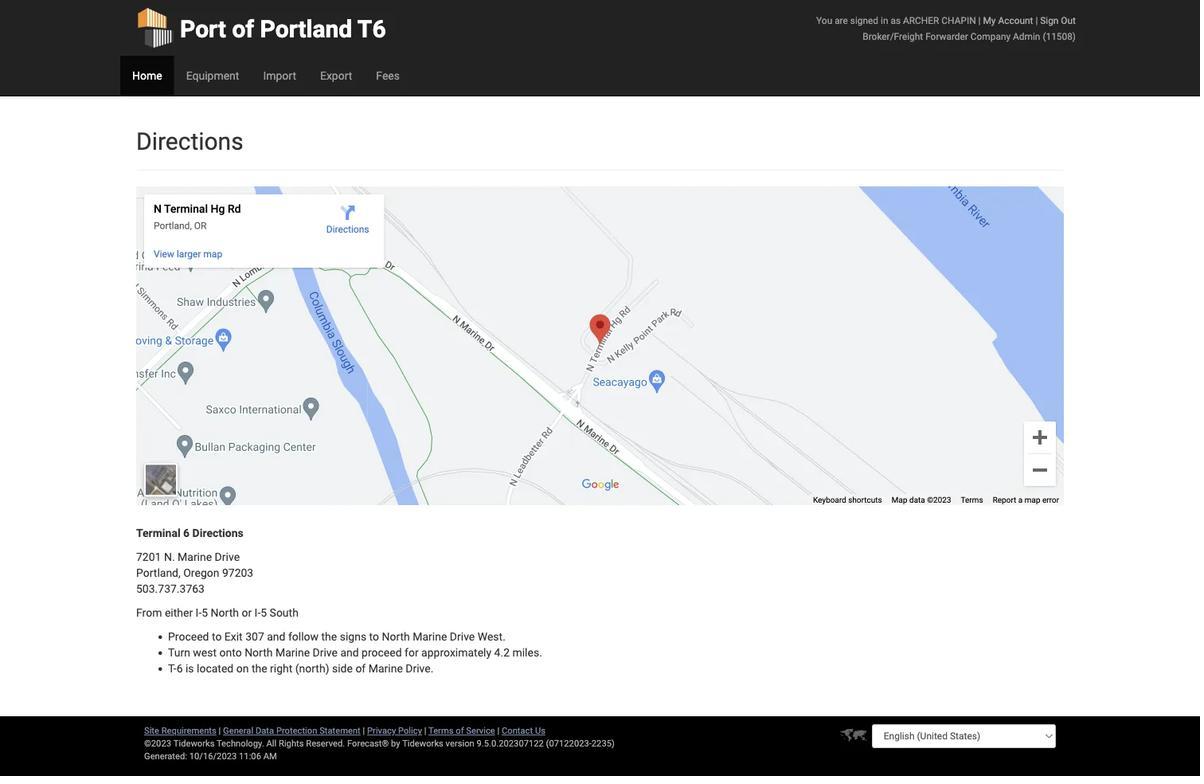 Task type: describe. For each thing, give the bounding box(es) containing it.
t-
[[168, 662, 177, 675]]

2 5 from the left
[[261, 606, 267, 620]]

signed
[[851, 15, 879, 26]]

sign out link
[[1041, 15, 1077, 26]]

2 vertical spatial north
[[245, 646, 273, 659]]

equipment button
[[174, 56, 251, 96]]

| up forecast®
[[363, 726, 365, 736]]

policy
[[398, 726, 422, 736]]

miles.
[[513, 646, 543, 659]]

home button
[[120, 56, 174, 96]]

marine inside 7201 n. marine drive portland, oregon 97203 503.737.3763
[[178, 551, 212, 564]]

admin
[[1014, 31, 1041, 42]]

drive inside 7201 n. marine drive portland, oregon 97203 503.737.3763
[[215, 551, 240, 564]]

you are signed in as archer chapin | my account | sign out broker/freight forwarder company admin (11508)
[[817, 15, 1077, 42]]

©2023 tideworks
[[144, 738, 215, 749]]

statement
[[320, 726, 361, 736]]

general data protection statement link
[[223, 726, 361, 736]]

approximately
[[422, 646, 492, 659]]

terminal 6 directions
[[136, 527, 244, 540]]

terms
[[429, 726, 454, 736]]

proceed
[[168, 630, 209, 644]]

follow
[[288, 630, 319, 644]]

of inside site requirements | general data protection statement | privacy policy | terms of service | contact us ©2023 tideworks technology. all rights reserved. forecast® by tideworks version 9.5.0.202307122 (07122023-2235) generated: 10/16/2023 11:06 am
[[456, 726, 464, 736]]

reserved.
[[306, 738, 345, 749]]

port of portland t6
[[180, 15, 386, 43]]

2 to from the left
[[369, 630, 379, 644]]

of inside 'link'
[[232, 15, 254, 43]]

portland
[[260, 15, 352, 43]]

site
[[144, 726, 159, 736]]

2235)
[[592, 738, 615, 749]]

out
[[1062, 15, 1077, 26]]

right
[[270, 662, 293, 675]]

terms of service link
[[429, 726, 495, 736]]

am
[[264, 751, 277, 761]]

export button
[[308, 56, 364, 96]]

are
[[835, 15, 849, 26]]

site requirements link
[[144, 726, 217, 736]]

0 horizontal spatial north
[[211, 606, 239, 620]]

of inside proceed to exit 307 and follow the signs to north marine drive west. turn west onto north marine drive and proceed for approximately 4.2 miles. t-6 is located on the right (north) side of marine drive.
[[356, 662, 366, 675]]

sign
[[1041, 15, 1059, 26]]

forecast®
[[347, 738, 389, 749]]

0 horizontal spatial the
[[252, 662, 267, 675]]

in
[[881, 15, 889, 26]]

data
[[256, 726, 274, 736]]

import
[[263, 69, 296, 82]]

| left sign
[[1036, 15, 1039, 26]]

on
[[236, 662, 249, 675]]

2 vertical spatial drive
[[313, 646, 338, 659]]

1 to from the left
[[212, 630, 222, 644]]

technology.
[[217, 738, 264, 749]]

south
[[270, 606, 299, 620]]

6 inside proceed to exit 307 and follow the signs to north marine drive west. turn west onto north marine drive and proceed for approximately 4.2 miles. t-6 is located on the right (north) side of marine drive.
[[177, 662, 183, 675]]

1 vertical spatial and
[[341, 646, 359, 659]]

2 i- from the left
[[255, 606, 261, 620]]

marine down follow
[[276, 646, 310, 659]]

company
[[971, 31, 1011, 42]]

7201
[[136, 551, 161, 564]]

forwarder
[[926, 31, 969, 42]]

marine up "for"
[[413, 630, 447, 644]]

11:06
[[239, 751, 261, 761]]

exit
[[225, 630, 243, 644]]

is
[[186, 662, 194, 675]]

west
[[193, 646, 217, 659]]

0 vertical spatial directions
[[136, 127, 244, 155]]

turn
[[168, 646, 190, 659]]

tideworks
[[403, 738, 444, 749]]

97203
[[222, 567, 254, 580]]

(11508)
[[1043, 31, 1077, 42]]

us
[[535, 726, 546, 736]]

proceed
[[362, 646, 402, 659]]

| left my
[[979, 15, 981, 26]]

my account link
[[984, 15, 1034, 26]]

export
[[320, 69, 353, 82]]

port
[[180, 15, 226, 43]]



Task type: vqa. For each thing, say whether or not it's contained in the screenshot.
2023 on the bottom
no



Task type: locate. For each thing, give the bounding box(es) containing it.
drive up approximately
[[450, 630, 475, 644]]

0 vertical spatial the
[[322, 630, 337, 644]]

west.
[[478, 630, 506, 644]]

north down 307
[[245, 646, 273, 659]]

1 5 from the left
[[202, 606, 208, 620]]

onto
[[220, 646, 242, 659]]

1 horizontal spatial 5
[[261, 606, 267, 620]]

marine up oregon
[[178, 551, 212, 564]]

from
[[136, 606, 162, 620]]

located
[[197, 662, 234, 675]]

9.5.0.202307122
[[477, 738, 544, 749]]

signs
[[340, 630, 367, 644]]

7201 n. marine drive portland, oregon 97203 503.737.3763
[[136, 551, 254, 596]]

i-
[[196, 606, 202, 620], [255, 606, 261, 620]]

1 vertical spatial 6
[[177, 662, 183, 675]]

terminal
[[136, 527, 181, 540]]

fees button
[[364, 56, 412, 96]]

equipment
[[186, 69, 239, 82]]

0 vertical spatial 6
[[183, 527, 190, 540]]

0 vertical spatial north
[[211, 606, 239, 620]]

i- right or
[[255, 606, 261, 620]]

0 horizontal spatial and
[[267, 630, 286, 644]]

contact us link
[[502, 726, 546, 736]]

1 vertical spatial directions
[[193, 527, 244, 540]]

2 horizontal spatial north
[[382, 630, 410, 644]]

1 horizontal spatial north
[[245, 646, 273, 659]]

| up tideworks
[[425, 726, 427, 736]]

0 horizontal spatial drive
[[215, 551, 240, 564]]

from either i-5 north or i-5 south
[[136, 606, 299, 620]]

(north)
[[295, 662, 330, 675]]

6 left 'is'
[[177, 662, 183, 675]]

0 vertical spatial drive
[[215, 551, 240, 564]]

of right the port on the top left
[[232, 15, 254, 43]]

1 i- from the left
[[196, 606, 202, 620]]

my
[[984, 15, 997, 26]]

directions up oregon
[[193, 527, 244, 540]]

6
[[183, 527, 190, 540], [177, 662, 183, 675]]

1 horizontal spatial 6
[[183, 527, 190, 540]]

0 vertical spatial and
[[267, 630, 286, 644]]

and down signs
[[341, 646, 359, 659]]

privacy policy link
[[367, 726, 422, 736]]

side
[[332, 662, 353, 675]]

protection
[[276, 726, 317, 736]]

of
[[232, 15, 254, 43], [356, 662, 366, 675], [456, 726, 464, 736]]

privacy
[[367, 726, 396, 736]]

1 horizontal spatial the
[[322, 630, 337, 644]]

1 vertical spatial the
[[252, 662, 267, 675]]

generated:
[[144, 751, 187, 761]]

requirements
[[162, 726, 217, 736]]

proceed to exit 307 and follow the signs to north marine drive west. turn west onto north marine drive and proceed for approximately 4.2 miles. t-6 is located on the right (north) side of marine drive.
[[168, 630, 543, 675]]

north up proceed
[[382, 630, 410, 644]]

0 horizontal spatial 6
[[177, 662, 183, 675]]

you
[[817, 15, 833, 26]]

archer
[[904, 15, 940, 26]]

north left or
[[211, 606, 239, 620]]

i- right either
[[196, 606, 202, 620]]

2 horizontal spatial of
[[456, 726, 464, 736]]

service
[[466, 726, 495, 736]]

1 vertical spatial north
[[382, 630, 410, 644]]

0 vertical spatial of
[[232, 15, 254, 43]]

503.737.3763
[[136, 583, 205, 596]]

general
[[223, 726, 254, 736]]

the
[[322, 630, 337, 644], [252, 662, 267, 675]]

the left signs
[[322, 630, 337, 644]]

or
[[242, 606, 252, 620]]

to left "exit"
[[212, 630, 222, 644]]

0 horizontal spatial of
[[232, 15, 254, 43]]

and
[[267, 630, 286, 644], [341, 646, 359, 659]]

the right on
[[252, 662, 267, 675]]

1 horizontal spatial and
[[341, 646, 359, 659]]

307
[[246, 630, 264, 644]]

oregon
[[183, 567, 220, 580]]

drive up the 97203 in the left bottom of the page
[[215, 551, 240, 564]]

broker/freight
[[863, 31, 924, 42]]

0 horizontal spatial i-
[[196, 606, 202, 620]]

of right "side"
[[356, 662, 366, 675]]

2 horizontal spatial drive
[[450, 630, 475, 644]]

account
[[999, 15, 1034, 26]]

0 horizontal spatial to
[[212, 630, 222, 644]]

drive.
[[406, 662, 434, 675]]

drive up (north)
[[313, 646, 338, 659]]

fees
[[376, 69, 400, 82]]

1 horizontal spatial drive
[[313, 646, 338, 659]]

|
[[979, 15, 981, 26], [1036, 15, 1039, 26], [219, 726, 221, 736], [363, 726, 365, 736], [425, 726, 427, 736], [498, 726, 500, 736]]

n.
[[164, 551, 175, 564]]

marine down proceed
[[369, 662, 403, 675]]

and right 307
[[267, 630, 286, 644]]

5 right or
[[261, 606, 267, 620]]

1 vertical spatial of
[[356, 662, 366, 675]]

site requirements | general data protection statement | privacy policy | terms of service | contact us ©2023 tideworks technology. all rights reserved. forecast® by tideworks version 9.5.0.202307122 (07122023-2235) generated: 10/16/2023 11:06 am
[[144, 726, 615, 761]]

all
[[267, 738, 277, 749]]

by
[[391, 738, 401, 749]]

either
[[165, 606, 193, 620]]

0 horizontal spatial 5
[[202, 606, 208, 620]]

port of portland t6 link
[[136, 0, 386, 56]]

1 horizontal spatial i-
[[255, 606, 261, 620]]

directions down equipment "dropdown button" in the top of the page
[[136, 127, 244, 155]]

version
[[446, 738, 475, 749]]

for
[[405, 646, 419, 659]]

1 horizontal spatial to
[[369, 630, 379, 644]]

4.2
[[495, 646, 510, 659]]

import button
[[251, 56, 308, 96]]

10/16/2023
[[189, 751, 237, 761]]

5 right either
[[202, 606, 208, 620]]

portland,
[[136, 567, 181, 580]]

of up version
[[456, 726, 464, 736]]

| up 9.5.0.202307122
[[498, 726, 500, 736]]

t6
[[358, 15, 386, 43]]

chapin
[[942, 15, 977, 26]]

marine
[[178, 551, 212, 564], [413, 630, 447, 644], [276, 646, 310, 659], [369, 662, 403, 675]]

1 vertical spatial drive
[[450, 630, 475, 644]]

2 vertical spatial of
[[456, 726, 464, 736]]

contact
[[502, 726, 533, 736]]

home
[[132, 69, 162, 82]]

north
[[211, 606, 239, 620], [382, 630, 410, 644], [245, 646, 273, 659]]

| left general
[[219, 726, 221, 736]]

rights
[[279, 738, 304, 749]]

6 right terminal
[[183, 527, 190, 540]]

to
[[212, 630, 222, 644], [369, 630, 379, 644]]

1 horizontal spatial of
[[356, 662, 366, 675]]

to up proceed
[[369, 630, 379, 644]]

as
[[891, 15, 901, 26]]



